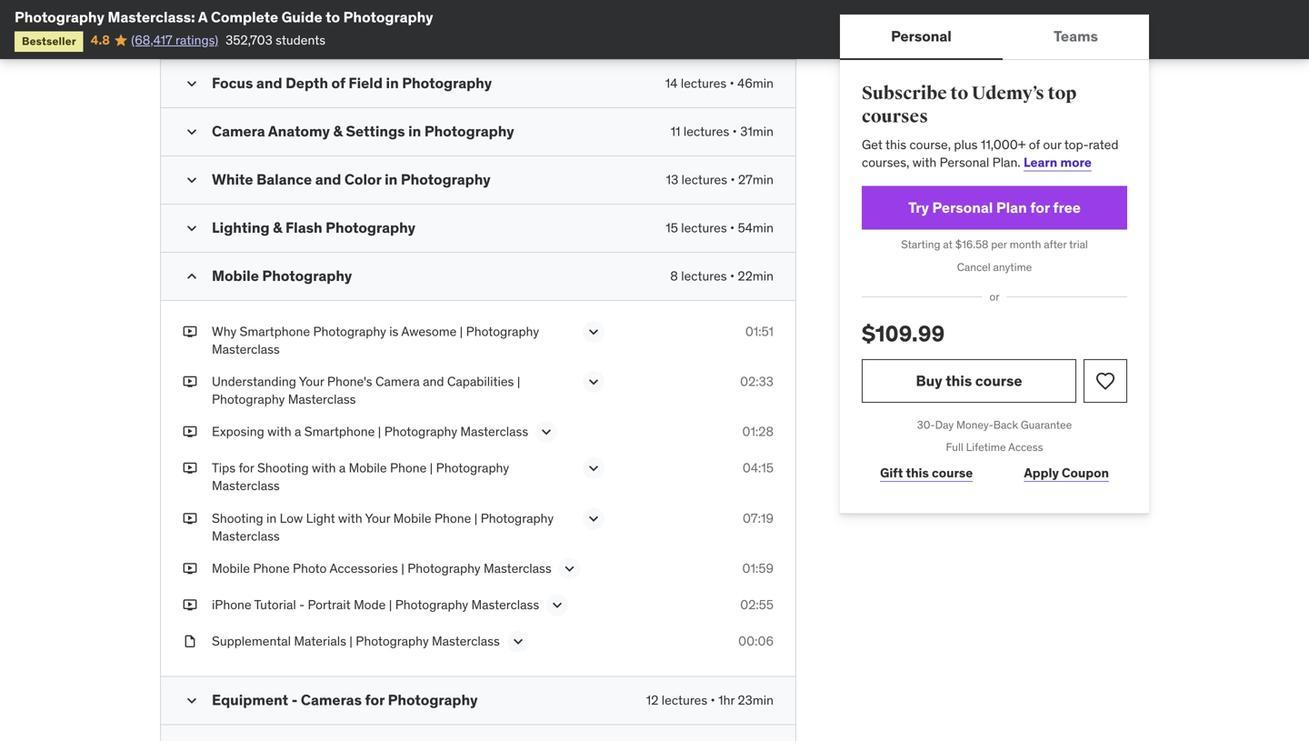 Task type: locate. For each thing, give the bounding box(es) containing it.
smartphone down the "understanding your phone's camera and capabilities | photography masterclass"
[[304, 423, 375, 440]]

0 vertical spatial phone
[[390, 460, 427, 476]]

0 vertical spatial shooting
[[257, 460, 309, 476]]

with inside shooting in low light with your mobile phone | photography masterclass
[[338, 510, 362, 526]]

of left our
[[1029, 136, 1040, 153]]

1 horizontal spatial phone
[[390, 460, 427, 476]]

your inside the "understanding your phone's camera and capabilities | photography masterclass"
[[299, 373, 324, 390]]

| inside tips for shooting with a mobile phone | photography masterclass
[[430, 460, 433, 476]]

lectures for equipment - cameras for photography
[[662, 692, 708, 708]]

apply coupon button
[[1006, 455, 1128, 491]]

lectures right the 15
[[681, 219, 727, 236]]

lighting & flash photography
[[212, 218, 416, 237]]

small image left focus
[[183, 74, 201, 93]]

- left cameras
[[292, 691, 298, 709]]

1 horizontal spatial for
[[365, 691, 385, 709]]

of
[[331, 73, 345, 92], [1029, 136, 1040, 153]]

lectures for white balance and color in photography
[[682, 171, 728, 188]]

2 horizontal spatial for
[[1030, 198, 1050, 217]]

2 vertical spatial and
[[423, 373, 444, 390]]

lectures right 14
[[681, 75, 727, 91]]

why smartphone photography is awesome | photography masterclass
[[212, 323, 539, 357]]

masterclass:
[[108, 8, 195, 26]]

field
[[349, 73, 383, 92]]

tab list
[[840, 15, 1149, 60]]

your inside shooting in low light with your mobile phone | photography masterclass
[[365, 510, 390, 526]]

of left the field
[[331, 73, 345, 92]]

masterclass inside the "understanding your phone's camera and capabilities | photography masterclass"
[[288, 391, 356, 407]]

1 horizontal spatial your
[[365, 510, 390, 526]]

tips
[[212, 460, 236, 476]]

small image left lighting
[[183, 219, 201, 237]]

13 lectures • 27min
[[666, 171, 774, 188]]

with down course,
[[913, 154, 937, 170]]

0 horizontal spatial camera
[[212, 122, 265, 140]]

• left 22min
[[730, 268, 735, 284]]

2 vertical spatial this
[[906, 465, 929, 481]]

07:19
[[743, 510, 774, 526]]

a down exposing with a smartphone | photography masterclass at left
[[339, 460, 346, 476]]

• left 1hr
[[711, 692, 715, 708]]

xsmall image for iphone
[[183, 596, 197, 614]]

01:28
[[742, 423, 774, 440]]

personal up subscribe on the top of page
[[891, 27, 952, 45]]

4 small image from the top
[[183, 692, 201, 710]]

0 horizontal spatial and
[[256, 73, 282, 92]]

0 horizontal spatial course
[[932, 465, 973, 481]]

2 horizontal spatial and
[[423, 373, 444, 390]]

| inside shooting in low light with your mobile phone | photography masterclass
[[474, 510, 478, 526]]

why
[[212, 323, 237, 339]]

0 vertical spatial xsmall image
[[183, 560, 197, 578]]

this inside button
[[946, 371, 972, 390]]

04:15
[[743, 460, 774, 476]]

for left free
[[1030, 198, 1050, 217]]

1 xsmall image from the top
[[183, 560, 197, 578]]

1hr
[[718, 692, 735, 708]]

personal
[[891, 27, 952, 45], [940, 154, 990, 170], [932, 198, 993, 217]]

0 horizontal spatial for
[[239, 460, 254, 476]]

phone up mobile phone photo accessories | photography masterclass
[[435, 510, 471, 526]]

in right the field
[[386, 73, 399, 92]]

3 small image from the top
[[183, 267, 201, 285]]

course for buy this course
[[975, 371, 1022, 390]]

smartphone right why
[[240, 323, 310, 339]]

to inside subscribe to udemy's top courses
[[951, 82, 969, 105]]

2 small image from the top
[[183, 171, 201, 189]]

for right tips
[[239, 460, 254, 476]]

1 vertical spatial shooting
[[212, 510, 263, 526]]

this right gift
[[906, 465, 929, 481]]

mobile up mobile phone photo accessories | photography masterclass
[[393, 510, 432, 526]]

tips for shooting with a mobile phone | photography masterclass
[[212, 460, 509, 494]]

small image for focus
[[183, 74, 201, 93]]

3 xsmall image from the top
[[183, 423, 197, 441]]

to right "guide"
[[326, 8, 340, 26]]

gift this course link
[[862, 455, 991, 491]]

for right cameras
[[365, 691, 385, 709]]

1 vertical spatial for
[[239, 460, 254, 476]]

2 vertical spatial show lecture description image
[[548, 596, 567, 614]]

2 xsmall image from the top
[[183, 373, 197, 391]]

0 vertical spatial show lecture description image
[[538, 423, 556, 441]]

small image for lighting
[[183, 219, 201, 237]]

phone's
[[327, 373, 372, 390]]

1 vertical spatial your
[[365, 510, 390, 526]]

phone up tutorial
[[253, 560, 290, 577]]

small image
[[183, 123, 201, 141], [183, 171, 201, 189], [183, 267, 201, 285]]

0 vertical spatial your
[[299, 373, 324, 390]]

a
[[295, 423, 301, 440], [339, 460, 346, 476]]

this up courses,
[[886, 136, 907, 153]]

• left 54min
[[730, 219, 735, 236]]

smartphone
[[240, 323, 310, 339], [304, 423, 375, 440]]

2 vertical spatial small image
[[183, 267, 201, 285]]

and right focus
[[256, 73, 282, 92]]

xsmall image
[[183, 323, 197, 340], [183, 373, 197, 391], [183, 423, 197, 441], [183, 459, 197, 477], [183, 510, 197, 527]]

0 vertical spatial to
[[326, 8, 340, 26]]

& left flash
[[273, 218, 282, 237]]

2 xsmall image from the top
[[183, 596, 197, 614]]

our
[[1043, 136, 1062, 153]]

phone
[[390, 460, 427, 476], [435, 510, 471, 526], [253, 560, 290, 577]]

0 vertical spatial personal
[[891, 27, 952, 45]]

1 horizontal spatial course
[[975, 371, 1022, 390]]

1 vertical spatial -
[[292, 691, 298, 709]]

lectures right the 13
[[682, 171, 728, 188]]

•
[[730, 75, 734, 91], [733, 123, 737, 139], [731, 171, 735, 188], [730, 219, 735, 236], [730, 268, 735, 284], [711, 692, 715, 708]]

mobile photography
[[212, 266, 352, 285]]

1 xsmall image from the top
[[183, 323, 197, 340]]

personal inside button
[[891, 27, 952, 45]]

with up light
[[312, 460, 336, 476]]

xsmall image for why
[[183, 323, 197, 340]]

xsmall image for shooting
[[183, 510, 197, 527]]

1 horizontal spatial a
[[339, 460, 346, 476]]

top-
[[1065, 136, 1089, 153]]

in left low
[[266, 510, 277, 526]]

1 vertical spatial to
[[951, 82, 969, 105]]

this inside get this course, plus 11,000+ of our top-rated courses, with personal plan.
[[886, 136, 907, 153]]

1 vertical spatial small image
[[183, 171, 201, 189]]

&
[[333, 122, 343, 140], [273, 218, 282, 237]]

per
[[991, 237, 1007, 251]]

352,703 students
[[226, 32, 326, 48]]

course for gift this course
[[932, 465, 973, 481]]

2 small image from the top
[[183, 74, 201, 93]]

understanding
[[212, 373, 296, 390]]

starting
[[901, 237, 941, 251]]

apply coupon
[[1024, 465, 1109, 481]]

02:33
[[740, 373, 774, 390]]

and inside the "understanding your phone's camera and capabilities | photography masterclass"
[[423, 373, 444, 390]]

2 vertical spatial phone
[[253, 560, 290, 577]]

course inside button
[[975, 371, 1022, 390]]

is
[[389, 323, 399, 339]]

shooting up low
[[257, 460, 309, 476]]

2 vertical spatial for
[[365, 691, 385, 709]]

1 horizontal spatial to
[[951, 82, 969, 105]]

1 small image from the top
[[183, 123, 201, 141]]

show lecture description image for understanding your phone's camera and capabilities | photography masterclass
[[585, 373, 603, 391]]

show lecture description image for iphone tutorial - portrait mode | photography masterclass
[[548, 596, 567, 614]]

4.8
[[91, 32, 110, 48]]

xsmall image for mobile
[[183, 560, 197, 578]]

shooting inside tips for shooting with a mobile phone | photography masterclass
[[257, 460, 309, 476]]

learn more link
[[1024, 154, 1092, 170]]

2 horizontal spatial phone
[[435, 510, 471, 526]]

xsmall image for exposing
[[183, 423, 197, 441]]

23min
[[738, 692, 774, 708]]

0 vertical spatial of
[[331, 73, 345, 92]]

|
[[460, 323, 463, 339], [517, 373, 520, 390], [378, 423, 381, 440], [430, 460, 433, 476], [474, 510, 478, 526], [401, 560, 404, 577], [389, 597, 392, 613], [349, 633, 353, 649]]

0 vertical spatial this
[[886, 136, 907, 153]]

photography inside shooting in low light with your mobile phone | photography masterclass
[[481, 510, 554, 526]]

• left 46min on the top
[[730, 75, 734, 91]]

2 vertical spatial xsmall image
[[183, 632, 197, 650]]

small image
[[183, 26, 201, 44], [183, 74, 201, 93], [183, 219, 201, 237], [183, 692, 201, 710]]

settings
[[346, 122, 405, 140]]

this right buy
[[946, 371, 972, 390]]

back
[[994, 418, 1018, 432]]

show lecture description image for mobile phone photo accessories | photography masterclass
[[561, 560, 579, 578]]

show lecture description image
[[538, 423, 556, 441], [561, 560, 579, 578], [548, 596, 567, 614]]

xsmall image for supplemental
[[183, 632, 197, 650]]

4 xsmall image from the top
[[183, 459, 197, 477]]

1 vertical spatial &
[[273, 218, 282, 237]]

balance
[[256, 170, 312, 188]]

lectures right the '11'
[[684, 123, 730, 139]]

0 vertical spatial a
[[295, 423, 301, 440]]

supplemental
[[212, 633, 291, 649]]

and left 'capabilities'
[[423, 373, 444, 390]]

shooting in low light with your mobile phone | photography masterclass
[[212, 510, 554, 544]]

3 small image from the top
[[183, 219, 201, 237]]

13
[[666, 171, 679, 188]]

1 vertical spatial show lecture description image
[[561, 560, 579, 578]]

with right light
[[338, 510, 362, 526]]

shooting down tips
[[212, 510, 263, 526]]

1 vertical spatial camera
[[375, 373, 420, 390]]

masterclass inside why smartphone photography is awesome | photography masterclass
[[212, 341, 280, 357]]

lectures for focus and depth of field in photography
[[681, 75, 727, 91]]

0 horizontal spatial your
[[299, 373, 324, 390]]

small image right (68,417
[[183, 26, 201, 44]]

15 lectures • 54min
[[666, 219, 774, 236]]

top
[[1048, 82, 1077, 105]]

course up back
[[975, 371, 1022, 390]]

5 xsmall image from the top
[[183, 510, 197, 527]]

1 vertical spatial smartphone
[[304, 423, 375, 440]]

capabilities
[[447, 373, 514, 390]]

0 vertical spatial -
[[299, 597, 305, 613]]

01:51
[[745, 323, 774, 339]]

camera down why smartphone photography is awesome | photography masterclass
[[375, 373, 420, 390]]

flash
[[285, 218, 322, 237]]

02:55
[[740, 597, 774, 613]]

1 vertical spatial course
[[932, 465, 973, 481]]

& left settings
[[333, 122, 343, 140]]

0 horizontal spatial to
[[326, 8, 340, 26]]

1 vertical spatial and
[[315, 170, 341, 188]]

1 horizontal spatial of
[[1029, 136, 1040, 153]]

ratings)
[[176, 32, 218, 48]]

iphone tutorial - portrait mode | photography masterclass
[[212, 597, 539, 613]]

0 vertical spatial for
[[1030, 198, 1050, 217]]

your left phone's
[[299, 373, 324, 390]]

1 vertical spatial personal
[[940, 154, 990, 170]]

show lecture description image for tips for shooting with a mobile phone | photography masterclass
[[585, 459, 603, 478]]

show lecture description image for why smartphone photography is awesome | photography masterclass
[[585, 323, 603, 341]]

00:06
[[738, 633, 774, 649]]

0 horizontal spatial of
[[331, 73, 345, 92]]

with inside tips for shooting with a mobile phone | photography masterclass
[[312, 460, 336, 476]]

1 vertical spatial a
[[339, 460, 346, 476]]

1 horizontal spatial and
[[315, 170, 341, 188]]

lectures for lighting & flash photography
[[681, 219, 727, 236]]

your down tips for shooting with a mobile phone | photography masterclass
[[365, 510, 390, 526]]

1 horizontal spatial camera
[[375, 373, 420, 390]]

1 vertical spatial this
[[946, 371, 972, 390]]

1 vertical spatial xsmall image
[[183, 596, 197, 614]]

month
[[1010, 237, 1041, 251]]

mobile down exposing with a smartphone | photography masterclass at left
[[349, 460, 387, 476]]

• for focus and depth of field in photography
[[730, 75, 734, 91]]

• left the 31min
[[733, 123, 737, 139]]

30-
[[917, 418, 935, 432]]

masterclass inside shooting in low light with your mobile phone | photography masterclass
[[212, 528, 280, 544]]

course down full
[[932, 465, 973, 481]]

0 vertical spatial camera
[[212, 122, 265, 140]]

0 vertical spatial small image
[[183, 123, 201, 141]]

0 vertical spatial &
[[333, 122, 343, 140]]

0 vertical spatial smartphone
[[240, 323, 310, 339]]

8
[[670, 268, 678, 284]]

personal down plus
[[940, 154, 990, 170]]

1 vertical spatial of
[[1029, 136, 1040, 153]]

1 horizontal spatial &
[[333, 122, 343, 140]]

camera up white
[[212, 122, 265, 140]]

small image for camera
[[183, 123, 201, 141]]

lectures right '8'
[[681, 268, 727, 284]]

show lecture description image for supplemental materials | photography masterclass
[[509, 632, 527, 651]]

personal up $16.58
[[932, 198, 993, 217]]

this for gift
[[906, 465, 929, 481]]

color
[[345, 170, 381, 188]]

show lecture description image
[[585, 323, 603, 341], [585, 373, 603, 391], [585, 459, 603, 478], [585, 510, 603, 528], [509, 632, 527, 651]]

personal inside get this course, plus 11,000+ of our top-rated courses, with personal plan.
[[940, 154, 990, 170]]

1 vertical spatial phone
[[435, 510, 471, 526]]

small image for mobile
[[183, 267, 201, 285]]

tab list containing personal
[[840, 15, 1149, 60]]

day
[[935, 418, 954, 432]]

xsmall image
[[183, 560, 197, 578], [183, 596, 197, 614], [183, 632, 197, 650]]

phone down exposing with a smartphone | photography masterclass at left
[[390, 460, 427, 476]]

iphone
[[212, 597, 252, 613]]

mobile down lighting
[[212, 266, 259, 285]]

photography inside the "understanding your phone's camera and capabilities | photography masterclass"
[[212, 391, 285, 407]]

starting at $16.58 per month after trial cancel anytime
[[901, 237, 1088, 274]]

small image left equipment
[[183, 692, 201, 710]]

lectures right 12
[[662, 692, 708, 708]]

- right tutorial
[[299, 597, 305, 613]]

mobile phone photo accessories | photography masterclass
[[212, 560, 552, 577]]

get this course, plus 11,000+ of our top-rated courses, with personal plan.
[[862, 136, 1119, 170]]

(68,417
[[131, 32, 172, 48]]

• left 27min
[[731, 171, 735, 188]]

lifetime
[[966, 440, 1006, 454]]

camera
[[212, 122, 265, 140], [375, 373, 420, 390]]

0 vertical spatial course
[[975, 371, 1022, 390]]

apply
[[1024, 465, 1059, 481]]

to left udemy's
[[951, 82, 969, 105]]

phone inside tips for shooting with a mobile phone | photography masterclass
[[390, 460, 427, 476]]

xsmall image for understanding
[[183, 373, 197, 391]]

coupon
[[1062, 465, 1109, 481]]

plan.
[[993, 154, 1021, 170]]

and left color
[[315, 170, 341, 188]]

0 horizontal spatial phone
[[253, 560, 290, 577]]

3 xsmall image from the top
[[183, 632, 197, 650]]

get
[[862, 136, 883, 153]]

a right exposing
[[295, 423, 301, 440]]

for for equipment - cameras for photography
[[365, 691, 385, 709]]



Task type: describe. For each thing, give the bounding box(es) containing it.
0 horizontal spatial -
[[292, 691, 298, 709]]

$109.99
[[862, 320, 945, 347]]

courses
[[862, 106, 928, 128]]

masterclass inside tips for shooting with a mobile phone | photography masterclass
[[212, 478, 280, 494]]

wishlist image
[[1095, 370, 1117, 392]]

of inside get this course, plus 11,000+ of our top-rated courses, with personal plan.
[[1029, 136, 1040, 153]]

show lecture description image for exposing with a smartphone | photography masterclass
[[538, 423, 556, 441]]

udemy's
[[972, 82, 1045, 105]]

2 vertical spatial personal
[[932, 198, 993, 217]]

exposing with a smartphone | photography masterclass
[[212, 423, 528, 440]]

54min
[[738, 219, 774, 236]]

try
[[908, 198, 929, 217]]

photo
[[293, 560, 327, 577]]

guarantee
[[1021, 418, 1072, 432]]

0 vertical spatial and
[[256, 73, 282, 92]]

guide
[[282, 8, 322, 26]]

photography inside tips for shooting with a mobile phone | photography masterclass
[[436, 460, 509, 476]]

low
[[280, 510, 303, 526]]

accessories
[[330, 560, 398, 577]]

lectures for camera anatomy & settings in photography
[[684, 123, 730, 139]]

mobile inside shooting in low light with your mobile phone | photography masterclass
[[393, 510, 432, 526]]

this for get
[[886, 136, 907, 153]]

or
[[990, 290, 1000, 304]]

bestseller
[[22, 34, 76, 48]]

plan
[[996, 198, 1027, 217]]

subscribe
[[862, 82, 947, 105]]

mobile up iphone
[[212, 560, 250, 577]]

this for buy
[[946, 371, 972, 390]]

352,703
[[226, 32, 273, 48]]

gift this course
[[880, 465, 973, 481]]

try personal plan for free
[[908, 198, 1081, 217]]

small image for equipment
[[183, 692, 201, 710]]

white
[[212, 170, 253, 188]]

small image for white
[[183, 171, 201, 189]]

show lecture description image for shooting in low light with your mobile phone | photography masterclass
[[585, 510, 603, 528]]

anatomy
[[268, 122, 330, 140]]

a inside tips for shooting with a mobile phone | photography masterclass
[[339, 460, 346, 476]]

• for mobile photography
[[730, 268, 735, 284]]

46min
[[738, 75, 774, 91]]

14 lectures • 46min
[[665, 75, 774, 91]]

camera inside the "understanding your phone's camera and capabilities | photography masterclass"
[[375, 373, 420, 390]]

0 horizontal spatial &
[[273, 218, 282, 237]]

mobile inside tips for shooting with a mobile phone | photography masterclass
[[349, 460, 387, 476]]

exposing
[[212, 423, 264, 440]]

awesome
[[401, 323, 457, 339]]

12
[[646, 692, 659, 708]]

• for white balance and color in photography
[[731, 171, 735, 188]]

| inside the "understanding your phone's camera and capabilities | photography masterclass"
[[517, 373, 520, 390]]

trial
[[1069, 237, 1088, 251]]

$16.58
[[955, 237, 989, 251]]

phone inside shooting in low light with your mobile phone | photography masterclass
[[435, 510, 471, 526]]

• for equipment - cameras for photography
[[711, 692, 715, 708]]

15
[[666, 219, 678, 236]]

white balance and color in photography
[[212, 170, 491, 188]]

31min
[[740, 123, 774, 139]]

free
[[1053, 198, 1081, 217]]

photography masterclass: a complete guide to photography
[[15, 8, 433, 26]]

in inside shooting in low light with your mobile phone | photography masterclass
[[266, 510, 277, 526]]

mode
[[354, 597, 386, 613]]

with right exposing
[[267, 423, 292, 440]]

1 horizontal spatial -
[[299, 597, 305, 613]]

teams button
[[1003, 15, 1149, 58]]

after
[[1044, 237, 1067, 251]]

course,
[[910, 136, 951, 153]]

1 small image from the top
[[183, 26, 201, 44]]

complete
[[211, 8, 278, 26]]

teams
[[1054, 27, 1098, 45]]

• for camera anatomy & settings in photography
[[733, 123, 737, 139]]

14
[[665, 75, 678, 91]]

xsmall image for tips
[[183, 459, 197, 477]]

0 horizontal spatial a
[[295, 423, 301, 440]]

shooting inside shooting in low light with your mobile phone | photography masterclass
[[212, 510, 263, 526]]

for inside tips for shooting with a mobile phone | photography masterclass
[[239, 460, 254, 476]]

11
[[671, 123, 681, 139]]

understanding your phone's camera and capabilities | photography masterclass
[[212, 373, 520, 407]]

focus
[[212, 73, 253, 92]]

focus and depth of field in photography
[[212, 73, 492, 92]]

11 lectures • 31min
[[671, 123, 774, 139]]

plus
[[954, 136, 978, 153]]

learn
[[1024, 154, 1058, 170]]

with inside get this course, plus 11,000+ of our top-rated courses, with personal plan.
[[913, 154, 937, 170]]

in right color
[[385, 170, 398, 188]]

a
[[198, 8, 208, 26]]

smartphone inside why smartphone photography is awesome | photography masterclass
[[240, 323, 310, 339]]

tutorial
[[254, 597, 296, 613]]

courses,
[[862, 154, 910, 170]]

• for lighting & flash photography
[[730, 219, 735, 236]]

buy this course
[[916, 371, 1022, 390]]

for for try personal plan for free
[[1030, 198, 1050, 217]]

cancel
[[957, 260, 991, 274]]

learn more
[[1024, 154, 1092, 170]]

cameras
[[301, 691, 362, 709]]

| inside why smartphone photography is awesome | photography masterclass
[[460, 323, 463, 339]]

money-
[[957, 418, 994, 432]]

in right settings
[[408, 122, 421, 140]]

personal button
[[840, 15, 1003, 58]]

materials
[[294, 633, 346, 649]]

lectures for mobile photography
[[681, 268, 727, 284]]

light
[[306, 510, 335, 526]]

camera anatomy & settings in photography
[[212, 122, 514, 140]]

full
[[946, 440, 964, 454]]

12 lectures • 1hr 23min
[[646, 692, 774, 708]]

8 lectures • 22min
[[670, 268, 774, 284]]



Task type: vqa. For each thing, say whether or not it's contained in the screenshot.


